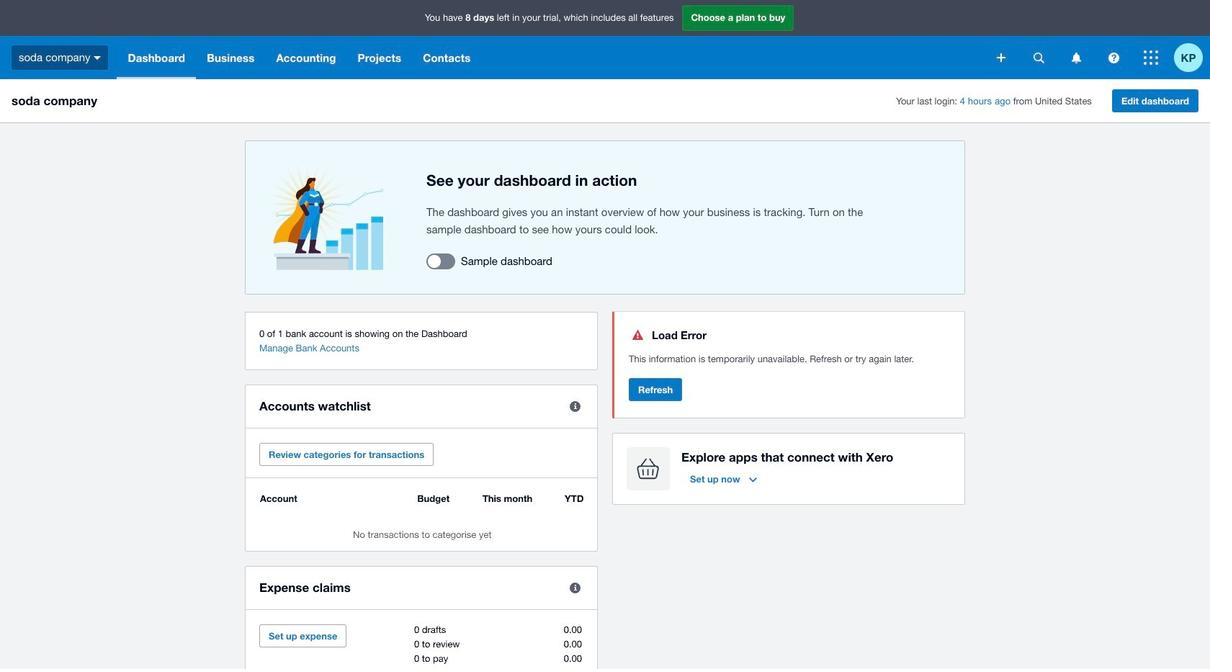 Task type: locate. For each thing, give the bounding box(es) containing it.
svg image
[[1144, 50, 1158, 65], [1033, 52, 1044, 63], [1072, 52, 1081, 63]]

0 horizontal spatial svg image
[[1033, 52, 1044, 63]]

cartoon office workers image
[[268, 164, 383, 272]]

2 horizontal spatial svg image
[[1108, 52, 1119, 63]]

0 horizontal spatial svg image
[[94, 56, 101, 60]]

document
[[629, 344, 951, 367]]

banner
[[0, 0, 1210, 79]]

2 horizontal spatial svg image
[[1144, 50, 1158, 65]]

svg image
[[1108, 52, 1119, 63], [997, 53, 1006, 62], [94, 56, 101, 60]]

heading
[[652, 326, 707, 344]]



Task type: vqa. For each thing, say whether or not it's contained in the screenshot.
menu at the top of page
no



Task type: describe. For each thing, give the bounding box(es) containing it.
add-ons icon image
[[627, 447, 670, 491]]

1 horizontal spatial svg image
[[1072, 52, 1081, 63]]

empty state of the expenses widget with a 'set up expense claims' button and a data-less table. image
[[259, 625, 584, 668]]

1 horizontal spatial svg image
[[997, 53, 1006, 62]]

empty state of the accounts watchlist widget, featuring a 'review categories for transactions' button and a data-less table with headings 'account,' 'budget,' 'this month,' and 'ytd.' image
[[259, 493, 584, 540]]



